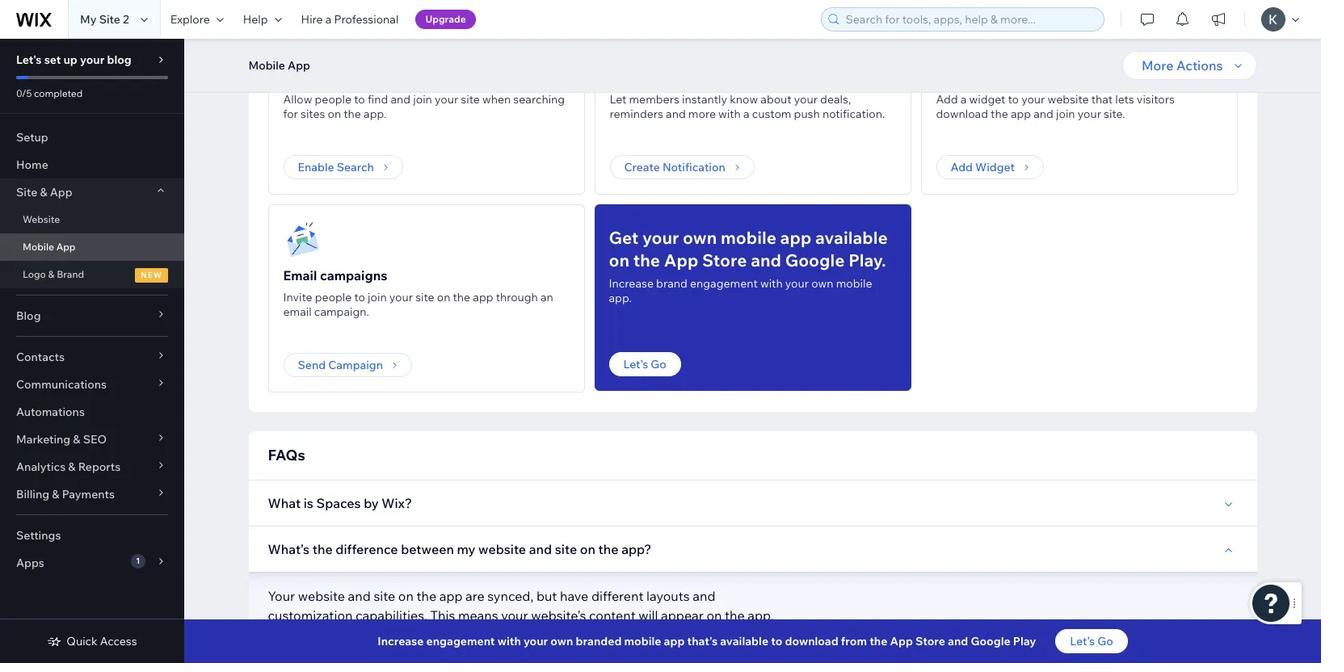 Task type: describe. For each thing, give the bounding box(es) containing it.
professional
[[334, 12, 399, 27]]

on inside email campaigns invite people to join your site on the app through an email campaign.
[[437, 290, 451, 305]]

0/5
[[16, 87, 32, 99]]

site.
[[1104, 107, 1126, 121]]

from
[[841, 634, 867, 649]]

increase inside the get your own mobile app available on the app store and google play. increase brand engagement with your own mobile app.
[[609, 276, 654, 291]]

app inside the download the mobile app widget add a widget to your website that lets visitors download the app and join your site.
[[1011, 107, 1031, 121]]

0 horizontal spatial widget
[[970, 92, 1006, 107]]

people for campaigns
[[315, 290, 352, 305]]

notification
[[663, 160, 726, 175]]

a inside the download the mobile app widget add a widget to your website that lets visitors download the app and join your site.
[[961, 92, 967, 107]]

mobile app for mobile app button
[[249, 58, 310, 73]]

your website and site on the app are synced, but have different layouts and customization capabilities. this means your website's content will appear on the app, just with a different look. customizing your site on the app won't affect your website's design.
[[268, 588, 777, 663]]

1 horizontal spatial different
[[592, 588, 644, 605]]

communications
[[16, 377, 107, 392]]

download the mobile app widget add a widget to your website that lets visitors download the app and join your site.
[[936, 70, 1175, 121]]

google inside the get your own mobile app available on the app store and google play. increase brand engagement with your own mobile app.
[[785, 250, 845, 271]]

engagement inside the get your own mobile app available on the app store and google play. increase brand engagement with your own mobile app.
[[690, 276, 758, 291]]

0 vertical spatial site
[[99, 12, 120, 27]]

billing & payments button
[[0, 481, 184, 508]]

analytics & reports button
[[0, 453, 184, 481]]

design.
[[268, 647, 312, 663]]

0/5 completed
[[16, 87, 83, 99]]

2
[[123, 12, 129, 27]]

site & app button
[[0, 179, 184, 206]]

a right hire
[[326, 12, 332, 27]]

create
[[624, 160, 660, 175]]

reminders
[[610, 107, 664, 121]]

let
[[610, 92, 627, 107]]

look.
[[387, 627, 415, 643]]

your inside the site search allow people to find and join your site when searching for sites on the app.
[[435, 92, 458, 107]]

site for &
[[16, 185, 37, 200]]

appear
[[661, 608, 704, 624]]

my
[[80, 12, 97, 27]]

store inside the get your own mobile app available on the app store and google play. increase brand engagement with your own mobile app.
[[702, 250, 747, 271]]

& for site
[[40, 185, 47, 200]]

affect
[[654, 627, 689, 643]]

app?
[[622, 542, 652, 558]]

upgrade
[[425, 13, 466, 25]]

capabilities.
[[356, 608, 428, 624]]

your inside email campaigns invite people to join your site on the app through an email campaign.
[[389, 290, 413, 305]]

that's
[[687, 634, 718, 649]]

0 vertical spatial mobile
[[721, 227, 777, 248]]

app inside mobile app button
[[288, 58, 310, 73]]

difference
[[336, 542, 398, 558]]

website link
[[0, 206, 184, 234]]

to inside the site search allow people to find and join your site when searching for sites on the app.
[[354, 92, 365, 107]]

let's for let's go button to the right
[[1070, 634, 1095, 649]]

sidebar element
[[0, 39, 184, 664]]

& for marketing
[[73, 432, 80, 447]]

1 vertical spatial engagement
[[426, 634, 495, 649]]

for
[[283, 107, 298, 121]]

site & app
[[16, 185, 72, 200]]

app inside the get your own mobile app available on the app store and google play. increase brand engagement with your own mobile app.
[[664, 250, 699, 271]]

the left app,
[[725, 608, 745, 624]]

a inside your website and site on the app are synced, but have different layouts and customization capabilities. this means your website's content will appear on the app, just with a different look. customizing your site on the app won't affect your website's design.
[[321, 627, 328, 643]]

settings
[[16, 529, 61, 543]]

instantly
[[682, 92, 727, 107]]

campaigns
[[320, 268, 388, 284]]

on up have
[[580, 542, 596, 558]]

explore
[[170, 12, 210, 27]]

1 horizontal spatial let's go button
[[1056, 630, 1128, 654]]

visitors
[[1137, 92, 1175, 107]]

let's
[[16, 53, 42, 67]]

on left branded on the left bottom of page
[[551, 627, 567, 643]]

apps
[[16, 556, 44, 571]]

what is spaces by wix?
[[268, 495, 412, 512]]

searching
[[514, 92, 565, 107]]

marketing & seo
[[16, 432, 107, 447]]

website
[[23, 213, 60, 226]]

are
[[466, 588, 485, 605]]

new
[[141, 270, 162, 280]]

1 vertical spatial website
[[479, 542, 526, 558]]

1 vertical spatial website's
[[722, 627, 777, 643]]

find
[[368, 92, 388, 107]]

reports
[[78, 460, 121, 474]]

an
[[541, 290, 554, 305]]

about
[[761, 92, 792, 107]]

billing & payments
[[16, 487, 115, 502]]

on up capabilities.
[[398, 588, 414, 605]]

push
[[794, 107, 820, 121]]

that
[[1092, 92, 1113, 107]]

email
[[283, 268, 317, 284]]

have
[[560, 588, 589, 605]]

automations
[[16, 405, 85, 419]]

contacts button
[[0, 344, 184, 371]]

mobile for mobile app link
[[23, 241, 54, 253]]

won't
[[619, 627, 651, 643]]

help
[[243, 12, 268, 27]]

1 vertical spatial available
[[720, 634, 769, 649]]

go for let's go button to the right
[[1098, 634, 1114, 649]]

lets
[[1116, 92, 1135, 107]]

app. inside the site search allow people to find and join your site when searching for sites on the app.
[[364, 107, 387, 121]]

site inside email campaigns invite people to join your site on the app through an email campaign.
[[416, 290, 435, 305]]

join inside the download the mobile app widget add a widget to your website that lets visitors download the app and join your site.
[[1056, 107, 1075, 121]]

enable search
[[298, 160, 374, 175]]

blog
[[107, 53, 132, 67]]

my site 2
[[80, 12, 129, 27]]

blog
[[16, 309, 41, 323]]

the right download
[[1002, 70, 1022, 86]]

settings link
[[0, 522, 184, 550]]

add inside the download the mobile app widget add a widget to your website that lets visitors download the app and join your site.
[[936, 92, 958, 107]]

app inside email campaigns invite people to join your site on the app through an email campaign.
[[473, 290, 493, 305]]

your inside sidebar element
[[80, 53, 104, 67]]

& for billing
[[52, 487, 59, 502]]

play.
[[849, 250, 887, 271]]

campaign
[[328, 358, 383, 373]]

up
[[63, 53, 77, 67]]

setup link
[[0, 124, 184, 151]]

with inside the let members instantly know about your deals, reminders and more with a custom push notification.
[[719, 107, 741, 121]]

upgrade button
[[416, 10, 476, 29]]

website inside the download the mobile app widget add a widget to your website that lets visitors download the app and join your site.
[[1048, 92, 1089, 107]]

actions
[[1177, 57, 1223, 74]]

mobile for mobile app button
[[249, 58, 285, 73]]

1 vertical spatial own
[[812, 276, 834, 291]]

enable search button
[[283, 155, 403, 179]]

contacts
[[16, 350, 65, 365]]

content
[[589, 608, 636, 624]]

go for the leftmost let's go button
[[651, 357, 667, 372]]



Task type: vqa. For each thing, say whether or not it's contained in the screenshot.


Task type: locate. For each thing, give the bounding box(es) containing it.
0 horizontal spatial let's go
[[624, 357, 667, 372]]

by
[[364, 495, 379, 512]]

branded
[[576, 634, 622, 649]]

email
[[283, 305, 312, 319]]

1 horizontal spatial let's
[[1070, 634, 1095, 649]]

the
[[1002, 70, 1022, 86], [344, 107, 361, 121], [991, 107, 1009, 121], [634, 250, 660, 271], [453, 290, 471, 305], [313, 542, 333, 558], [599, 542, 619, 558], [417, 588, 437, 605], [725, 608, 745, 624], [569, 627, 589, 643], [870, 634, 888, 649]]

the down content
[[569, 627, 589, 643]]

mobile up allow
[[249, 58, 285, 73]]

1 horizontal spatial mobile app
[[249, 58, 310, 73]]

mobile
[[249, 58, 285, 73], [1025, 70, 1068, 86], [23, 241, 54, 253]]

app. inside the get your own mobile app available on the app store and google play. increase brand engagement with your own mobile app.
[[609, 291, 632, 306]]

mobile down website
[[23, 241, 54, 253]]

website's down app,
[[722, 627, 777, 643]]

available
[[816, 227, 888, 248], [720, 634, 769, 649]]

custom
[[752, 107, 792, 121]]

join
[[413, 92, 432, 107], [1056, 107, 1075, 121], [368, 290, 387, 305]]

0 vertical spatial widget
[[1100, 70, 1143, 86]]

brand
[[57, 268, 84, 280]]

0 vertical spatial website's
[[531, 608, 586, 624]]

1 horizontal spatial google
[[971, 634, 1011, 649]]

add down download
[[936, 92, 958, 107]]

1 horizontal spatial mobile
[[721, 227, 777, 248]]

website left that on the right top of page
[[1048, 92, 1089, 107]]

enable
[[298, 160, 334, 175]]

get
[[609, 227, 639, 248]]

0 vertical spatial people
[[315, 92, 352, 107]]

0 horizontal spatial site
[[16, 185, 37, 200]]

0 vertical spatial google
[[785, 250, 845, 271]]

1 vertical spatial different
[[331, 627, 384, 643]]

site inside 'popup button'
[[16, 185, 37, 200]]

0 horizontal spatial website
[[298, 588, 345, 605]]

app up allow
[[288, 58, 310, 73]]

on inside the site search allow people to find and join your site when searching for sites on the app.
[[328, 107, 341, 121]]

add left widget
[[951, 160, 973, 175]]

0 horizontal spatial website's
[[531, 608, 586, 624]]

mobile inside the download the mobile app widget add a widget to your website that lets visitors download the app and join your site.
[[1025, 70, 1068, 86]]

the left through
[[453, 290, 471, 305]]

1 vertical spatial google
[[971, 634, 1011, 649]]

0 horizontal spatial different
[[331, 627, 384, 643]]

widget up lets on the top
[[1100, 70, 1143, 86]]

app up brand
[[664, 250, 699, 271]]

when
[[482, 92, 511, 107]]

0 vertical spatial mobile app
[[249, 58, 310, 73]]

between
[[401, 542, 454, 558]]

engagement right brand
[[690, 276, 758, 291]]

mobile app inside button
[[249, 58, 310, 73]]

app inside the download the mobile app widget add a widget to your website that lets visitors download the app and join your site.
[[1071, 70, 1097, 86]]

app. left brand
[[609, 291, 632, 306]]

and inside the download the mobile app widget add a widget to your website that lets visitors download the app and join your site.
[[1034, 107, 1054, 121]]

the right from
[[870, 634, 888, 649]]

will
[[639, 608, 658, 624]]

a left custom
[[744, 107, 750, 121]]

send campaign
[[298, 358, 383, 373]]

and inside the let members instantly know about your deals, reminders and more with a custom push notification.
[[666, 107, 686, 121]]

hire
[[301, 12, 323, 27]]

1 horizontal spatial download
[[936, 107, 989, 121]]

blog button
[[0, 302, 184, 330]]

email campaigns invite people to join your site on the app through an email campaign.
[[283, 268, 554, 319]]

let's set up your blog
[[16, 53, 132, 67]]

app up the brand
[[56, 241, 76, 253]]

know
[[730, 92, 758, 107]]

mobile app inside sidebar element
[[23, 241, 76, 253]]

get your own mobile app available on the app store and google play. increase brand engagement with your own mobile app.
[[609, 227, 888, 306]]

1 horizontal spatial increase
[[609, 276, 654, 291]]

on
[[328, 107, 341, 121], [609, 250, 630, 271], [437, 290, 451, 305], [580, 542, 596, 558], [398, 588, 414, 605], [707, 608, 722, 624], [551, 627, 567, 643]]

let members instantly know about your deals, reminders and more with a custom push notification.
[[610, 92, 885, 121]]

site search heading
[[283, 68, 352, 87]]

on right sites
[[328, 107, 341, 121]]

1 horizontal spatial let's go
[[1070, 634, 1114, 649]]

1 horizontal spatial available
[[816, 227, 888, 248]]

quick
[[67, 634, 98, 649]]

google left play.
[[785, 250, 845, 271]]

widget down download
[[970, 92, 1006, 107]]

1 horizontal spatial mobile
[[249, 58, 285, 73]]

2 vertical spatial own
[[551, 634, 573, 649]]

let's go for the leftmost let's go button
[[624, 357, 667, 372]]

let's go
[[624, 357, 667, 372], [1070, 634, 1114, 649]]

2 people from the top
[[315, 290, 352, 305]]

on down 'get'
[[609, 250, 630, 271]]

site for search
[[283, 70, 308, 86]]

download left from
[[785, 634, 839, 649]]

website
[[1048, 92, 1089, 107], [479, 542, 526, 558], [298, 588, 345, 605]]

to left find
[[354, 92, 365, 107]]

invite
[[283, 290, 313, 305]]

1 vertical spatial let's go button
[[1056, 630, 1128, 654]]

app.
[[364, 107, 387, 121], [609, 291, 632, 306]]

the left find
[[344, 107, 361, 121]]

automations link
[[0, 398, 184, 426]]

different down capabilities.
[[331, 627, 384, 643]]

0 horizontal spatial mobile
[[624, 634, 662, 649]]

0 vertical spatial different
[[592, 588, 644, 605]]

2 horizontal spatial join
[[1056, 107, 1075, 121]]

mobile right download
[[1025, 70, 1068, 86]]

app,
[[748, 608, 774, 624]]

join left that on the right top of page
[[1056, 107, 1075, 121]]

2 vertical spatial website
[[298, 588, 345, 605]]

0 vertical spatial own
[[683, 227, 717, 248]]

0 vertical spatial let's
[[624, 357, 648, 372]]

and
[[391, 92, 411, 107], [666, 107, 686, 121], [1034, 107, 1054, 121], [751, 250, 782, 271], [529, 542, 552, 558], [348, 588, 371, 605], [693, 588, 716, 605], [948, 634, 969, 649]]

0 horizontal spatial let's go button
[[609, 352, 681, 377]]

1 horizontal spatial join
[[413, 92, 432, 107]]

widget
[[976, 160, 1015, 175]]

increase engagement with your own branded mobile app that's available to download from the app store and google play
[[378, 634, 1037, 649]]

mobile inside mobile app link
[[23, 241, 54, 253]]

2 horizontal spatial own
[[812, 276, 834, 291]]

2 vertical spatial site
[[16, 185, 37, 200]]

and inside the site search allow people to find and join your site when searching for sites on the app.
[[391, 92, 411, 107]]

the up this
[[417, 588, 437, 605]]

download
[[936, 107, 989, 121], [785, 634, 839, 649]]

app inside mobile app link
[[56, 241, 76, 253]]

download the mobile app widget heading
[[936, 68, 1143, 87]]

0 vertical spatial website
[[1048, 92, 1089, 107]]

download down download
[[936, 107, 989, 121]]

join inside the site search allow people to find and join your site when searching for sites on the app.
[[413, 92, 432, 107]]

add inside button
[[951, 160, 973, 175]]

1 people from the top
[[315, 92, 352, 107]]

a inside the let members instantly know about your deals, reminders and more with a custom push notification.
[[744, 107, 750, 121]]

0 vertical spatial add
[[936, 92, 958, 107]]

sites
[[301, 107, 325, 121]]

wix?
[[382, 495, 412, 512]]

widget
[[1100, 70, 1143, 86], [970, 92, 1006, 107]]

hire a professional link
[[291, 0, 409, 39]]

website inside your website and site on the app are synced, but have different layouts and customization capabilities. this means your website's content will appear on the app, just with a different look. customizing your site on the app won't affect your website's design.
[[298, 588, 345, 605]]

on inside the get your own mobile app available on the app store and google play. increase brand engagement with your own mobile app.
[[609, 250, 630, 271]]

different up content
[[592, 588, 644, 605]]

1 vertical spatial mobile app
[[23, 241, 76, 253]]

1 horizontal spatial own
[[683, 227, 717, 248]]

with
[[719, 107, 741, 121], [761, 276, 783, 291], [293, 627, 319, 643], [498, 634, 521, 649]]

spaces
[[316, 495, 361, 512]]

search
[[311, 70, 352, 86]]

2 horizontal spatial mobile
[[1025, 70, 1068, 86]]

site inside the site search allow people to find and join your site when searching for sites on the app.
[[461, 92, 480, 107]]

0 horizontal spatial let's
[[624, 357, 648, 372]]

logo & brand
[[23, 268, 84, 280]]

1 vertical spatial download
[[785, 634, 839, 649]]

0 horizontal spatial available
[[720, 634, 769, 649]]

with inside the get your own mobile app available on the app store and google play. increase brand engagement with your own mobile app.
[[761, 276, 783, 291]]

to down campaigns
[[354, 290, 365, 305]]

engagement down means
[[426, 634, 495, 649]]

join down campaigns
[[368, 290, 387, 305]]

through
[[496, 290, 538, 305]]

help button
[[233, 0, 291, 39]]

let's go for let's go button to the right
[[1070, 634, 1114, 649]]

mobile
[[721, 227, 777, 248], [836, 276, 873, 291], [624, 634, 662, 649]]

& right logo
[[48, 268, 55, 280]]

join right find
[[413, 92, 432, 107]]

people inside email campaigns invite people to join your site on the app through an email campaign.
[[315, 290, 352, 305]]

people down the "email campaigns" heading
[[315, 290, 352, 305]]

to down app,
[[771, 634, 783, 649]]

1 vertical spatial add
[[951, 160, 973, 175]]

layouts
[[647, 588, 690, 605]]

synced,
[[488, 588, 534, 605]]

0 horizontal spatial store
[[702, 250, 747, 271]]

app. up search
[[364, 107, 387, 121]]

1 horizontal spatial website's
[[722, 627, 777, 643]]

& for analytics
[[68, 460, 76, 474]]

site
[[461, 92, 480, 107], [416, 290, 435, 305], [555, 542, 577, 558], [374, 588, 395, 605], [527, 627, 548, 643]]

2 horizontal spatial mobile
[[836, 276, 873, 291]]

1 horizontal spatial website
[[479, 542, 526, 558]]

let's for the leftmost let's go button
[[624, 357, 648, 372]]

& left reports
[[68, 460, 76, 474]]

0 horizontal spatial join
[[368, 290, 387, 305]]

2 vertical spatial mobile
[[624, 634, 662, 649]]

the inside the site search allow people to find and join your site when searching for sites on the app.
[[344, 107, 361, 121]]

1 horizontal spatial store
[[916, 634, 946, 649]]

0 horizontal spatial download
[[785, 634, 839, 649]]

the right what's
[[313, 542, 333, 558]]

0 horizontal spatial own
[[551, 634, 573, 649]]

0 vertical spatial engagement
[[690, 276, 758, 291]]

app inside 'site & app' 'popup button'
[[50, 185, 72, 200]]

people for search
[[315, 92, 352, 107]]

mobile inside mobile app button
[[249, 58, 285, 73]]

& left seo
[[73, 432, 80, 447]]

0 horizontal spatial mobile app
[[23, 241, 76, 253]]

site down home
[[16, 185, 37, 200]]

0 horizontal spatial engagement
[[426, 634, 495, 649]]

create notification button
[[610, 155, 755, 179]]

allow
[[283, 92, 312, 107]]

& up website
[[40, 185, 47, 200]]

0 horizontal spatial app.
[[364, 107, 387, 121]]

site up allow
[[283, 70, 308, 86]]

the down 'get'
[[634, 250, 660, 271]]

let's go button
[[609, 352, 681, 377], [1056, 630, 1128, 654]]

go
[[651, 357, 667, 372], [1098, 634, 1114, 649]]

mobile app up allow
[[249, 58, 310, 73]]

0 vertical spatial let's go
[[624, 357, 667, 372]]

a down download
[[961, 92, 967, 107]]

app up website
[[50, 185, 72, 200]]

send
[[298, 358, 326, 373]]

faqs
[[268, 446, 305, 465]]

0 vertical spatial increase
[[609, 276, 654, 291]]

your inside the let members instantly know about your deals, reminders and more with a custom push notification.
[[794, 92, 818, 107]]

on up increase engagement with your own branded mobile app that's available to download from the app store and google play
[[707, 608, 722, 624]]

website up customization on the bottom
[[298, 588, 345, 605]]

email campaigns heading
[[283, 266, 388, 285]]

notification.
[[823, 107, 885, 121]]

1 vertical spatial go
[[1098, 634, 1114, 649]]

just
[[268, 627, 290, 643]]

app
[[1011, 107, 1031, 121], [780, 227, 812, 248], [473, 290, 493, 305], [439, 588, 463, 605], [592, 627, 616, 643], [664, 634, 685, 649]]

2 horizontal spatial website
[[1048, 92, 1089, 107]]

communications button
[[0, 371, 184, 398]]

1 vertical spatial site
[[283, 70, 308, 86]]

0 horizontal spatial mobile
[[23, 241, 54, 253]]

website's
[[531, 608, 586, 624], [722, 627, 777, 643]]

own
[[683, 227, 717, 248], [812, 276, 834, 291], [551, 634, 573, 649]]

download inside the download the mobile app widget add a widget to your website that lets visitors download the app and join your site.
[[936, 107, 989, 121]]

mobile app up the logo & brand
[[23, 241, 76, 253]]

the inside the get your own mobile app available on the app store and google play. increase brand engagement with your own mobile app.
[[634, 250, 660, 271]]

people inside the site search allow people to find and join your site when searching for sites on the app.
[[315, 92, 352, 107]]

& for logo
[[48, 268, 55, 280]]

the inside email campaigns invite people to join your site on the app through an email campaign.
[[453, 290, 471, 305]]

site left 2
[[99, 12, 120, 27]]

completed
[[34, 87, 83, 99]]

1 vertical spatial store
[[916, 634, 946, 649]]

app up that on the right top of page
[[1071, 70, 1097, 86]]

more
[[1142, 57, 1174, 74]]

1 vertical spatial app.
[[609, 291, 632, 306]]

1 vertical spatial increase
[[378, 634, 424, 649]]

1 vertical spatial widget
[[970, 92, 1006, 107]]

0 vertical spatial go
[[651, 357, 667, 372]]

1 horizontal spatial go
[[1098, 634, 1114, 649]]

add widget button
[[936, 155, 1044, 179]]

app inside the get your own mobile app available on the app store and google play. increase brand engagement with your own mobile app.
[[780, 227, 812, 248]]

1 horizontal spatial app.
[[609, 291, 632, 306]]

0 horizontal spatial go
[[651, 357, 667, 372]]

app right from
[[890, 634, 913, 649]]

and inside the get your own mobile app available on the app store and google play. increase brand engagement with your own mobile app.
[[751, 250, 782, 271]]

1 vertical spatial people
[[315, 290, 352, 305]]

1 vertical spatial let's go
[[1070, 634, 1114, 649]]

&
[[40, 185, 47, 200], [48, 268, 55, 280], [73, 432, 80, 447], [68, 460, 76, 474], [52, 487, 59, 502]]

on left through
[[437, 290, 451, 305]]

download
[[936, 70, 999, 86]]

increase down capabilities.
[[378, 634, 424, 649]]

& inside 'popup button'
[[40, 185, 47, 200]]

0 vertical spatial let's go button
[[609, 352, 681, 377]]

with inside your website and site on the app are synced, but have different layouts and customization capabilities. this means your website's content will appear on the app, just with a different look. customizing your site on the app won't affect your website's design.
[[293, 627, 319, 643]]

join inside email campaigns invite people to join your site on the app through an email campaign.
[[368, 290, 387, 305]]

0 vertical spatial available
[[816, 227, 888, 248]]

1 horizontal spatial site
[[99, 12, 120, 27]]

site inside the site search allow people to find and join your site when searching for sites on the app.
[[283, 70, 308, 86]]

1 horizontal spatial engagement
[[690, 276, 758, 291]]

a down customization on the bottom
[[321, 627, 328, 643]]

people down search
[[315, 92, 352, 107]]

my
[[457, 542, 476, 558]]

marketing
[[16, 432, 70, 447]]

website right "my"
[[479, 542, 526, 558]]

your
[[80, 53, 104, 67], [435, 92, 458, 107], [794, 92, 818, 107], [1022, 92, 1045, 107], [1078, 107, 1102, 121], [643, 227, 679, 248], [785, 276, 809, 291], [389, 290, 413, 305], [501, 608, 528, 624], [497, 627, 524, 643], [692, 627, 719, 643], [524, 634, 548, 649]]

is
[[304, 495, 314, 512]]

available down app,
[[720, 634, 769, 649]]

brand
[[656, 276, 688, 291]]

1 vertical spatial mobile
[[836, 276, 873, 291]]

analytics
[[16, 460, 66, 474]]

0 vertical spatial app.
[[364, 107, 387, 121]]

available up play.
[[816, 227, 888, 248]]

website's down the but
[[531, 608, 586, 624]]

means
[[458, 608, 498, 624]]

play
[[1013, 634, 1037, 649]]

0 horizontal spatial increase
[[378, 634, 424, 649]]

what's the difference between my website and site on the app?
[[268, 542, 652, 558]]

google left play
[[971, 634, 1011, 649]]

to inside the download the mobile app widget add a widget to your website that lets visitors download the app and join your site.
[[1008, 92, 1019, 107]]

different
[[592, 588, 644, 605], [331, 627, 384, 643]]

to down download the mobile app widget heading
[[1008, 92, 1019, 107]]

0 vertical spatial download
[[936, 107, 989, 121]]

available inside the get your own mobile app available on the app store and google play. increase brand engagement with your own mobile app.
[[816, 227, 888, 248]]

0 vertical spatial store
[[702, 250, 747, 271]]

mobile app for mobile app link
[[23, 241, 76, 253]]

access
[[100, 634, 137, 649]]

0 horizontal spatial google
[[785, 250, 845, 271]]

Search for tools, apps, help & more... field
[[841, 8, 1099, 31]]

increase left brand
[[609, 276, 654, 291]]

1 vertical spatial let's
[[1070, 634, 1095, 649]]

to inside email campaigns invite people to join your site on the app through an email campaign.
[[354, 290, 365, 305]]

the down download
[[991, 107, 1009, 121]]

the left app?
[[599, 542, 619, 558]]

mobile app link
[[0, 234, 184, 261]]

2 horizontal spatial site
[[283, 70, 308, 86]]

1 horizontal spatial widget
[[1100, 70, 1143, 86]]

& right billing
[[52, 487, 59, 502]]



